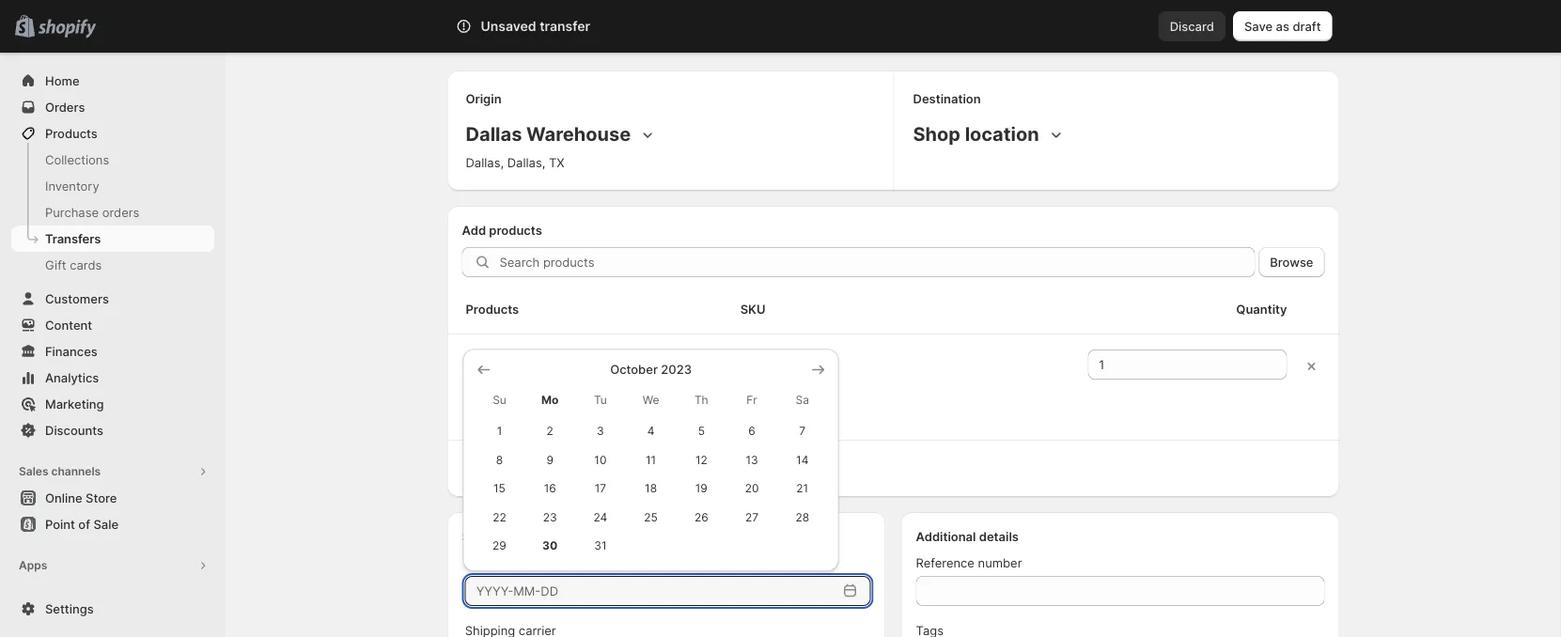 Task type: describe. For each thing, give the bounding box(es) containing it.
mo
[[541, 393, 559, 407]]

1 for 1 variant on transfer
[[466, 462, 472, 476]]

point of sale link
[[11, 511, 214, 538]]

collections link
[[11, 147, 214, 173]]

products
[[489, 223, 542, 237]]

estimated
[[465, 556, 523, 570]]

medium
[[526, 370, 572, 385]]

shop location
[[913, 123, 1039, 146]]

19 button
[[676, 474, 727, 503]]

17
[[595, 482, 606, 495]]

unsaved transfer
[[481, 18, 590, 34]]

monday element
[[525, 383, 575, 417]]

settings
[[45, 602, 94, 616]]

apps
[[19, 559, 47, 573]]

arrival
[[526, 556, 561, 570]]

26
[[695, 510, 709, 524]]

point of sale
[[45, 517, 118, 532]]

dallas warehouse button
[[462, 119, 661, 149]]

grid containing october
[[474, 361, 828, 560]]

shopify image
[[38, 19, 96, 38]]

home link
[[11, 68, 214, 94]]

content link
[[11, 312, 214, 338]]

15
[[494, 482, 506, 495]]

discard link
[[1159, 11, 1226, 41]]

on
[[518, 462, 532, 476]]

30
[[543, 539, 558, 553]]

sales channels button
[[11, 459, 214, 485]]

11
[[646, 453, 656, 467]]

3 button
[[575, 417, 626, 446]]

shop location button
[[910, 119, 1069, 149]]

location
[[965, 123, 1039, 146]]

shop
[[913, 123, 961, 146]]

add
[[462, 223, 486, 237]]

channels
[[51, 465, 101, 479]]

13
[[746, 453, 758, 467]]

discard
[[1170, 19, 1215, 33]]

not
[[549, 389, 570, 404]]

1 button
[[474, 417, 525, 446]]

friday element
[[727, 383, 777, 417]]

Estimated arrival text field
[[465, 576, 837, 606]]

variant
[[475, 462, 514, 476]]

30 button
[[525, 532, 575, 560]]

dallas warehouse
[[466, 123, 631, 146]]

23 button
[[525, 503, 575, 532]]

sales
[[19, 465, 48, 479]]

point
[[45, 517, 75, 532]]

1 for 1
[[497, 424, 502, 438]]

orders
[[45, 100, 85, 114]]

origin
[[466, 91, 502, 106]]

add products
[[462, 223, 542, 237]]

analytics
[[45, 370, 99, 385]]

25
[[644, 510, 658, 524]]

marketing
[[45, 397, 104, 411]]

1 variant on transfer
[[466, 462, 581, 476]]

10
[[594, 453, 607, 467]]

create transfer
[[477, 23, 617, 46]]

finances link
[[11, 338, 214, 365]]

th
[[695, 393, 709, 407]]

shipment details
[[462, 529, 561, 544]]

sa
[[796, 393, 809, 407]]

we
[[643, 393, 659, 407]]

apps button
[[11, 553, 214, 579]]

19
[[695, 482, 708, 495]]

31 button
[[575, 532, 626, 560]]

inventory
[[45, 179, 99, 193]]

as
[[1276, 19, 1290, 33]]

18
[[645, 482, 657, 495]]

7
[[799, 424, 806, 438]]

online store button
[[0, 485, 226, 511]]

15 button
[[474, 474, 525, 503]]

8
[[496, 453, 503, 467]]

destination
[[913, 91, 981, 106]]

16 button
[[525, 474, 575, 503]]

17 button
[[575, 474, 626, 503]]

purchase
[[45, 205, 99, 220]]

transfer for unsaved transfer
[[540, 18, 590, 34]]

collections
[[45, 152, 109, 167]]

0 horizontal spatial products
[[45, 126, 98, 141]]

27 button
[[727, 503, 777, 532]]

2 dallas, from the left
[[507, 155, 546, 170]]

discounts link
[[11, 417, 214, 444]]

23
[[543, 510, 557, 524]]

dallas inside dropdown button
[[466, 123, 522, 146]]



Task type: locate. For each thing, give the bounding box(es) containing it.
thursday element
[[676, 383, 727, 417]]

1 horizontal spatial 1
[[497, 424, 502, 438]]

dallas right at
[[637, 389, 673, 404]]

28 button
[[777, 503, 828, 532]]

save as draft button
[[1233, 11, 1333, 41]]

1 left variant at the left bottom
[[466, 462, 472, 476]]

online store
[[45, 491, 117, 505]]

create
[[477, 23, 539, 46]]

browse
[[1270, 255, 1314, 269]]

/
[[576, 370, 580, 385]]

dallas, left tx on the left top of page
[[507, 155, 546, 170]]

4
[[647, 424, 655, 438]]

26 button
[[676, 503, 727, 532]]

grid
[[474, 361, 828, 560]]

point of sale button
[[0, 511, 226, 538]]

gift
[[45, 258, 66, 272]]

31
[[594, 539, 607, 553]]

11 button
[[626, 446, 676, 474]]

sales channels
[[19, 465, 101, 479]]

25 button
[[626, 503, 676, 532]]

purchase orders
[[45, 205, 139, 220]]

quantity
[[1237, 302, 1287, 316]]

tuesday element
[[575, 383, 626, 417]]

products down add products
[[466, 302, 519, 316]]

1 dallas, from the left
[[466, 155, 504, 170]]

warehouse up tx on the left top of page
[[526, 123, 631, 146]]

1 horizontal spatial dallas,
[[507, 155, 546, 170]]

number
[[978, 556, 1022, 570]]

0 horizontal spatial details
[[522, 529, 561, 544]]

9 button
[[525, 446, 575, 474]]

2 button
[[525, 417, 575, 446]]

inventory link
[[11, 173, 214, 199]]

dallas,
[[466, 155, 504, 170], [507, 155, 546, 170]]

tu
[[594, 393, 607, 407]]

discounts
[[45, 423, 103, 438]]

save
[[1245, 19, 1273, 33]]

Reference number text field
[[916, 576, 1325, 606]]

dallas inside not stocked at dallas warehouse
[[637, 389, 673, 404]]

29
[[493, 539, 507, 553]]

purchase orders link
[[11, 199, 214, 226]]

warehouse down stocked
[[549, 408, 614, 423]]

0 horizontal spatial 1
[[466, 462, 472, 476]]

warehouse
[[526, 123, 631, 146], [549, 408, 614, 423]]

dallas, down the origin
[[466, 155, 504, 170]]

details for additional details
[[979, 529, 1019, 544]]

home
[[45, 73, 80, 88]]

not stocked at dallas warehouse
[[549, 389, 673, 423]]

1 horizontal spatial dallas
[[637, 389, 673, 404]]

9
[[547, 453, 554, 467]]

estimated arrival
[[465, 556, 561, 570]]

of
[[78, 517, 90, 532]]

dallas up dallas, dallas, tx
[[466, 123, 522, 146]]

sale
[[93, 517, 118, 532]]

medium / blue
[[526, 370, 608, 385]]

search
[[539, 19, 579, 33]]

saturday element
[[777, 383, 828, 417]]

0 vertical spatial dallas
[[466, 123, 522, 146]]

transfers
[[45, 231, 101, 246]]

1 up the "8" button
[[497, 424, 502, 438]]

29 button
[[474, 532, 525, 560]]

1 horizontal spatial products
[[466, 302, 519, 316]]

12
[[696, 453, 708, 467]]

marketing link
[[11, 391, 214, 417]]

1 vertical spatial products
[[466, 302, 519, 316]]

1 vertical spatial warehouse
[[549, 408, 614, 423]]

5 button
[[676, 417, 727, 446]]

dallas
[[466, 123, 522, 146], [637, 389, 673, 404]]

sunday element
[[474, 383, 525, 417]]

1 inside button
[[497, 424, 502, 438]]

customers link
[[11, 286, 214, 312]]

24 button
[[575, 503, 626, 532]]

products link
[[11, 120, 214, 147]]

1 vertical spatial 1
[[466, 462, 472, 476]]

21
[[797, 482, 809, 495]]

content
[[45, 318, 92, 332]]

8 button
[[474, 446, 525, 474]]

14 button
[[777, 446, 828, 474]]

28
[[796, 510, 809, 524]]

2023
[[661, 362, 692, 377]]

wednesday element
[[626, 383, 676, 417]]

browse button
[[1259, 247, 1325, 277]]

2 details from the left
[[979, 529, 1019, 544]]

22
[[493, 510, 506, 524]]

cards
[[70, 258, 102, 272]]

14
[[796, 453, 809, 467]]

additional
[[916, 529, 976, 544]]

0 vertical spatial 1
[[497, 424, 502, 438]]

0 horizontal spatial dallas
[[466, 123, 522, 146]]

blue
[[583, 370, 608, 385]]

None number field
[[1088, 350, 1259, 380]]

0 horizontal spatial dallas,
[[466, 155, 504, 170]]

0 vertical spatial warehouse
[[526, 123, 631, 146]]

gift cards link
[[11, 252, 214, 278]]

1 details from the left
[[522, 529, 561, 544]]

tx
[[549, 155, 565, 170]]

online store link
[[11, 485, 214, 511]]

7 button
[[777, 417, 828, 446]]

gift cards
[[45, 258, 102, 272]]

additional details
[[916, 529, 1019, 544]]

su
[[493, 393, 506, 407]]

0 vertical spatial products
[[45, 126, 98, 141]]

details up the number
[[979, 529, 1019, 544]]

unsaved
[[481, 18, 537, 34]]

details for shipment details
[[522, 529, 561, 544]]

warehouse inside not stocked at dallas warehouse
[[549, 408, 614, 423]]

5
[[698, 424, 705, 438]]

1 horizontal spatial details
[[979, 529, 1019, 544]]

18 button
[[626, 474, 676, 503]]

21 button
[[777, 474, 828, 503]]

warehouse inside dropdown button
[[526, 123, 631, 146]]

reference number
[[916, 556, 1022, 570]]

1 vertical spatial dallas
[[637, 389, 673, 404]]

10 button
[[575, 446, 626, 474]]

products up collections
[[45, 126, 98, 141]]

20 button
[[727, 474, 777, 503]]

stocked
[[573, 389, 620, 404]]

shipment
[[462, 529, 519, 544]]

details down 23
[[522, 529, 561, 544]]

Search products text field
[[500, 247, 1255, 277]]

27
[[745, 510, 759, 524]]

transfer for create transfer
[[543, 23, 617, 46]]

13 button
[[727, 446, 777, 474]]

12 button
[[676, 446, 727, 474]]

draft
[[1293, 19, 1321, 33]]

october 2023
[[610, 362, 692, 377]]



Task type: vqa. For each thing, say whether or not it's contained in the screenshot.


